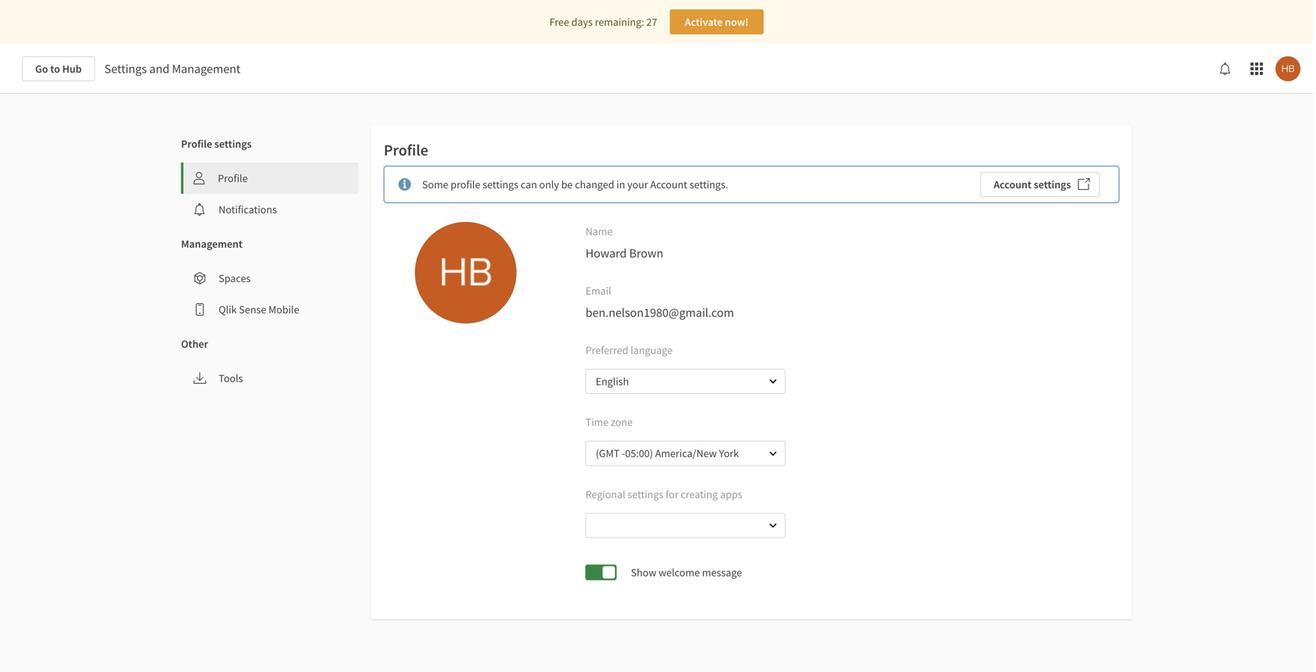 Task type: vqa. For each thing, say whether or not it's contained in the screenshot.
'Settings and Management'
yes



Task type: describe. For each thing, give the bounding box(es) containing it.
go
[[35, 62, 48, 76]]

time
[[586, 416, 609, 430]]

profile
[[451, 178, 481, 192]]

1 horizontal spatial profile
[[218, 171, 248, 185]]

days
[[572, 15, 593, 29]]

preferred language
[[586, 343, 673, 358]]

zone
[[611, 416, 633, 430]]

open image for preferred language
[[769, 377, 778, 387]]

qlik sense mobile
[[219, 303, 299, 317]]

sense
[[239, 303, 266, 317]]

message
[[702, 566, 742, 580]]

to
[[50, 62, 60, 76]]

regional settings for creating apps
[[586, 488, 743, 502]]

1 vertical spatial howard brown image
[[415, 222, 517, 324]]

show
[[631, 566, 657, 580]]

settings for profile settings
[[214, 137, 252, 151]]

preferred
[[586, 343, 629, 358]]

settings
[[104, 61, 147, 77]]

regional
[[586, 488, 626, 502]]

email
[[586, 284, 612, 298]]

and
[[149, 61, 170, 77]]

email ben.nelson1980@gmail.com
[[586, 284, 734, 321]]

open image for time zone
[[769, 449, 778, 459]]

ben.nelson1980@gmail.com
[[586, 305, 734, 321]]

can
[[521, 178, 537, 192]]

changed
[[575, 178, 615, 192]]

only
[[539, 178, 559, 192]]

now!
[[725, 15, 749, 29]]

2 horizontal spatial profile
[[384, 140, 428, 160]]

activate
[[685, 15, 723, 29]]

settings and management
[[104, 61, 241, 77]]

name howard brown
[[586, 225, 664, 261]]

activate now!
[[685, 15, 749, 29]]

settings for regional settings for creating apps
[[628, 488, 664, 502]]

qlik
[[219, 303, 237, 317]]

profile link
[[183, 163, 359, 194]]

settings.
[[690, 178, 728, 192]]

free
[[550, 15, 569, 29]]

howard
[[586, 246, 627, 261]]

2 account from the left
[[994, 178, 1032, 192]]

brown
[[629, 246, 664, 261]]

notifications
[[219, 203, 277, 217]]



Task type: locate. For each thing, give the bounding box(es) containing it.
go to hub link
[[22, 56, 95, 81]]

profile settings
[[181, 137, 252, 151]]

mobile
[[269, 303, 299, 317]]

2 open image from the top
[[769, 449, 778, 459]]

settings
[[214, 137, 252, 151], [483, 178, 519, 192], [1034, 178, 1071, 192], [628, 488, 664, 502]]

creating
[[681, 488, 718, 502]]

None text field
[[587, 513, 756, 539]]

tools
[[219, 372, 243, 386]]

1 account from the left
[[651, 178, 688, 192]]

management
[[172, 61, 241, 77], [181, 237, 243, 251]]

for
[[666, 488, 679, 502]]

your
[[628, 178, 648, 192]]

spaces
[[219, 271, 251, 286]]

account
[[651, 178, 688, 192], [994, 178, 1032, 192]]

name
[[586, 225, 613, 239]]

open image for regional settings for creating apps
[[769, 521, 778, 531]]

0 vertical spatial open image
[[769, 377, 778, 387]]

language
[[631, 343, 673, 358]]

some profile settings can only be changed in your account settings.
[[422, 178, 728, 192]]

1 open image from the top
[[769, 377, 778, 387]]

account settings link
[[981, 172, 1100, 197]]

0 vertical spatial management
[[172, 61, 241, 77]]

profile
[[181, 137, 212, 151], [384, 140, 428, 160], [218, 171, 248, 185]]

free days remaining: 27
[[550, 15, 658, 29]]

other
[[181, 337, 208, 351]]

alert containing some profile settings can only be changed in your account settings.
[[384, 166, 1120, 203]]

account settings
[[994, 178, 1071, 192]]

None text field
[[587, 369, 756, 394], [587, 441, 756, 466], [587, 369, 756, 394], [587, 441, 756, 466]]

management right the "and"
[[172, 61, 241, 77]]

in
[[617, 178, 625, 192]]

show welcome message
[[631, 566, 742, 580]]

alert
[[384, 166, 1120, 203]]

welcome
[[659, 566, 700, 580]]

2 vertical spatial open image
[[769, 521, 778, 531]]

1 horizontal spatial howard brown image
[[1276, 56, 1301, 81]]

0 horizontal spatial howard brown image
[[415, 222, 517, 324]]

howard brown image
[[1276, 56, 1301, 81], [415, 222, 517, 324]]

tools link
[[181, 363, 359, 394]]

0 vertical spatial howard brown image
[[1276, 56, 1301, 81]]

notifications link
[[181, 194, 359, 225]]

be
[[561, 178, 573, 192]]

activate now! link
[[670, 9, 764, 34]]

settings for account settings
[[1034, 178, 1071, 192]]

0 horizontal spatial profile
[[181, 137, 212, 151]]

go to hub
[[35, 62, 82, 76]]

3 open image from the top
[[769, 521, 778, 531]]

1 vertical spatial open image
[[769, 449, 778, 459]]

remaining:
[[595, 15, 644, 29]]

management up spaces in the top of the page
[[181, 237, 243, 251]]

some
[[422, 178, 449, 192]]

spaces link
[[181, 263, 359, 294]]

hub
[[62, 62, 82, 76]]

1 horizontal spatial account
[[994, 178, 1032, 192]]

qlik sense mobile link
[[181, 294, 359, 325]]

apps
[[720, 488, 743, 502]]

open image
[[769, 377, 778, 387], [769, 449, 778, 459], [769, 521, 778, 531]]

time zone
[[586, 416, 633, 430]]

1 vertical spatial management
[[181, 237, 243, 251]]

27
[[647, 15, 658, 29]]

0 horizontal spatial account
[[651, 178, 688, 192]]



